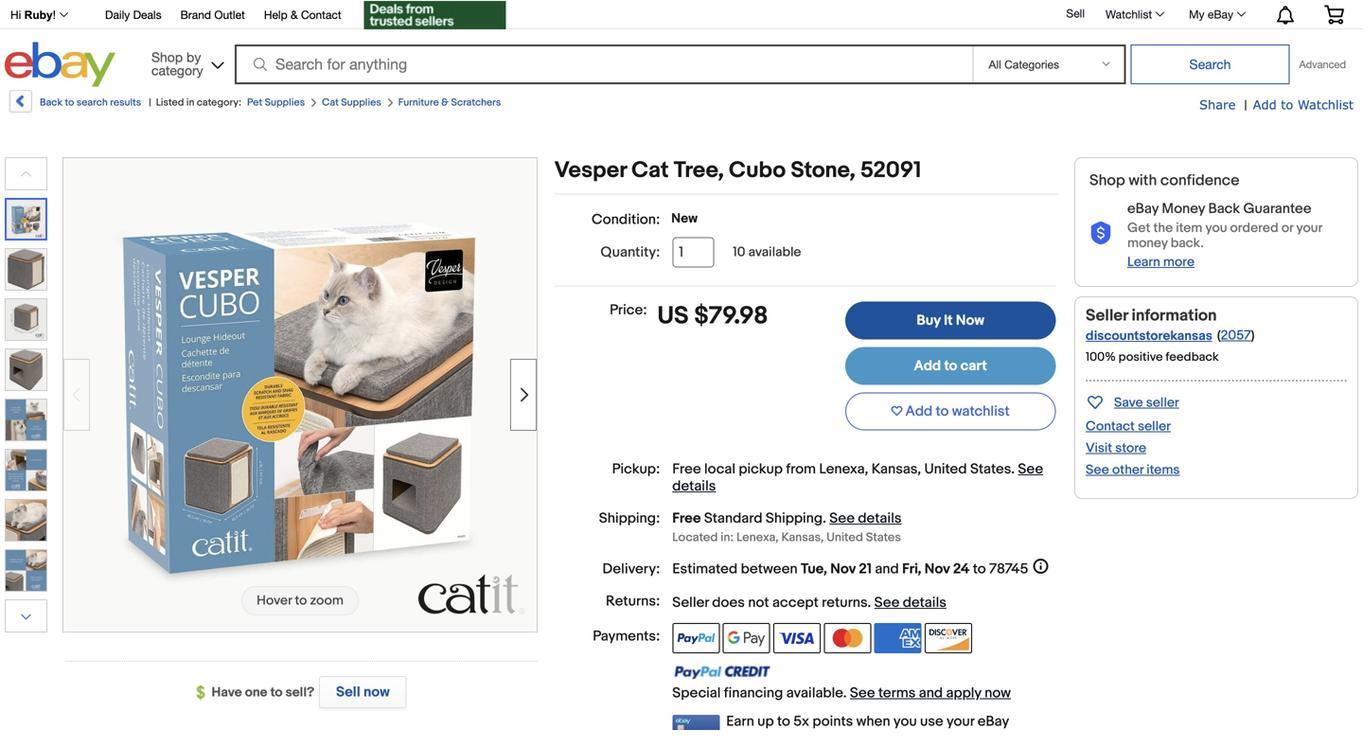Task type: locate. For each thing, give the bounding box(es) containing it.
seller inside button
[[1147, 395, 1180, 411]]

seller up paypal image
[[673, 594, 709, 611]]

seller
[[1147, 395, 1180, 411], [1138, 419, 1172, 435]]

sell inside account "navigation"
[[1067, 7, 1085, 20]]

share | add to watchlist
[[1200, 97, 1354, 114]]

deals
[[133, 8, 162, 21]]

2 vertical spatial details
[[903, 594, 947, 611]]

it
[[944, 312, 953, 329]]

contact inside contact seller visit store see other items
[[1086, 419, 1135, 435]]

2 nov from the left
[[925, 561, 950, 578]]

1 vertical spatial ebay
[[1128, 200, 1159, 217]]

1 horizontal spatial and
[[919, 685, 943, 702]]

seller inside the us $79.98 "main content"
[[673, 594, 709, 611]]

to
[[65, 97, 74, 109], [1282, 97, 1294, 112], [945, 358, 958, 375], [936, 403, 949, 420], [973, 561, 987, 578], [270, 685, 283, 701]]

pet
[[247, 97, 263, 109]]

ebay mastercard image
[[673, 715, 720, 730]]

kansas, down shipping
[[782, 530, 824, 545]]

and right 21
[[875, 561, 899, 578]]

1 vertical spatial &
[[442, 97, 449, 109]]

0 vertical spatial watchlist
[[1106, 8, 1153, 21]]

estimated
[[673, 561, 738, 578]]

1 horizontal spatial details
[[858, 510, 902, 527]]

1 nov from the left
[[831, 561, 856, 578]]

0 horizontal spatial sell
[[336, 684, 361, 701]]

0 vertical spatial see details link
[[673, 461, 1044, 495]]

1 horizontal spatial back
[[1209, 200, 1241, 217]]

0 horizontal spatial kansas,
[[782, 530, 824, 545]]

terms
[[879, 685, 916, 702]]

brand outlet
[[180, 8, 245, 21]]

0 horizontal spatial supplies
[[265, 97, 305, 109]]

your shopping cart image
[[1324, 5, 1346, 24]]

0 horizontal spatial .
[[823, 510, 827, 527]]

0 vertical spatial sell
[[1067, 7, 1085, 20]]

1 horizontal spatial now
[[985, 685, 1011, 702]]

0 vertical spatial seller
[[1086, 306, 1129, 326]]

sell inside sell now link
[[336, 684, 361, 701]]

supplies right the pet
[[265, 97, 305, 109]]

1 vertical spatial seller
[[673, 594, 709, 611]]

free standard shipping . see details located in: lenexa, kansas, united states
[[673, 510, 902, 545]]

1 vertical spatial back
[[1209, 200, 1241, 217]]

0 vertical spatial &
[[291, 8, 298, 21]]

contact seller link
[[1086, 419, 1172, 435]]

1 vertical spatial contact
[[1086, 419, 1135, 435]]

1 free from the top
[[673, 461, 702, 478]]

sell
[[1067, 7, 1085, 20], [336, 684, 361, 701]]

details down see details
[[858, 510, 902, 527]]

shop for shop with confidence
[[1090, 171, 1126, 190]]

0 horizontal spatial ebay
[[1128, 200, 1159, 217]]

seller for seller does not accept returns
[[673, 594, 709, 611]]

contact up visit store link on the right bottom of the page
[[1086, 419, 1135, 435]]

picture 1 of 9 image
[[7, 200, 45, 239]]

1 horizontal spatial watchlist
[[1298, 97, 1354, 112]]

2 vertical spatial add
[[906, 403, 933, 420]]

supplies for cat supplies
[[341, 97, 381, 109]]

1 horizontal spatial kansas,
[[872, 461, 922, 478]]

master card image
[[824, 623, 872, 654]]

picture 4 of 9 image
[[6, 349, 46, 390]]

seller down save seller
[[1138, 419, 1172, 435]]

0 vertical spatial add
[[1254, 97, 1277, 112]]

cat right pet supplies
[[322, 97, 339, 109]]

not
[[748, 594, 770, 611]]

lenexa, right from in the bottom right of the page
[[820, 461, 869, 478]]

sell for sell
[[1067, 7, 1085, 20]]

picture 2 of 9 image
[[6, 249, 46, 290]]

united
[[925, 461, 968, 478], [827, 530, 864, 545]]

to left search
[[65, 97, 74, 109]]

visa image
[[774, 623, 821, 654]]

1 horizontal spatial |
[[1245, 98, 1248, 114]]

to left watchlist
[[936, 403, 949, 420]]

0 vertical spatial ebay
[[1208, 8, 1234, 21]]

cat inside the us $79.98 "main content"
[[632, 157, 669, 184]]

vesper cat tree, cubo stone, 52091 - picture 1 of 9 image
[[63, 156, 537, 630]]

learn more link
[[1128, 254, 1195, 270]]

kansas,
[[872, 461, 922, 478], [782, 530, 824, 545]]

ebay right my
[[1208, 8, 1234, 21]]

0 vertical spatial details
[[673, 478, 716, 495]]

items
[[1147, 462, 1181, 478]]

1 vertical spatial add
[[914, 358, 942, 375]]

!
[[53, 9, 56, 21]]

other
[[1113, 462, 1144, 478]]

contact inside account "navigation"
[[301, 8, 342, 21]]

special
[[673, 685, 721, 702]]

add inside button
[[906, 403, 933, 420]]

supplies left furniture
[[341, 97, 381, 109]]

back left search
[[40, 97, 63, 109]]

does
[[712, 594, 745, 611]]

cubo
[[729, 157, 786, 184]]

0 horizontal spatial states
[[866, 530, 902, 545]]

quantity:
[[601, 244, 660, 261]]

supplies
[[265, 97, 305, 109], [341, 97, 381, 109]]

advanced link
[[1290, 45, 1356, 83]]

american express image
[[875, 623, 922, 654]]

1 horizontal spatial seller
[[1086, 306, 1129, 326]]

estimated between tue, nov 21 and fri, nov 24 to 78745
[[673, 561, 1029, 578]]

by
[[187, 49, 201, 65]]

0 vertical spatial and
[[875, 561, 899, 578]]

nov left 24
[[925, 561, 950, 578]]

states down watchlist
[[971, 461, 1012, 478]]

0 horizontal spatial lenexa,
[[737, 530, 779, 545]]

back to search results link
[[8, 90, 141, 119]]

free
[[673, 461, 702, 478], [673, 510, 701, 527]]

1 vertical spatial seller
[[1138, 419, 1172, 435]]

| left listed
[[149, 97, 151, 109]]

contact right 'help'
[[301, 8, 342, 21]]

0 horizontal spatial back
[[40, 97, 63, 109]]

add
[[1254, 97, 1277, 112], [914, 358, 942, 375], [906, 403, 933, 420]]

1 horizontal spatial united
[[925, 461, 968, 478]]

kansas, inside free standard shipping . see details located in: lenexa, kansas, united states
[[782, 530, 824, 545]]

1 vertical spatial and
[[919, 685, 943, 702]]

1 vertical spatial see details link
[[830, 510, 902, 527]]

watchlist link
[[1096, 3, 1174, 26]]

see details link down fri,
[[875, 594, 947, 611]]

24
[[954, 561, 970, 578]]

watchlist down advanced link
[[1298, 97, 1354, 112]]

pickup
[[739, 461, 783, 478]]

local
[[705, 461, 736, 478]]

pet supplies
[[247, 97, 305, 109]]

)
[[1252, 328, 1255, 344]]

details up standard
[[673, 478, 716, 495]]

& right 'help'
[[291, 8, 298, 21]]

free inside free standard shipping . see details located in: lenexa, kansas, united states
[[673, 510, 701, 527]]

1 horizontal spatial nov
[[925, 561, 950, 578]]

daily
[[105, 8, 130, 21]]

1 vertical spatial details
[[858, 510, 902, 527]]

united inside free standard shipping . see details located in: lenexa, kansas, united states
[[827, 530, 864, 545]]

. up tue,
[[823, 510, 827, 527]]

add down the "buy"
[[914, 358, 942, 375]]

new
[[672, 211, 698, 227]]

and left apply
[[919, 685, 943, 702]]

sell right the sell?
[[336, 684, 361, 701]]

0 vertical spatial seller
[[1147, 395, 1180, 411]]

0 horizontal spatial seller
[[673, 594, 709, 611]]

1 vertical spatial united
[[827, 530, 864, 545]]

1 vertical spatial lenexa,
[[737, 530, 779, 545]]

see details link up shipping
[[673, 461, 1044, 495]]

advertisement region
[[1075, 509, 1359, 730]]

0 horizontal spatial shop
[[151, 49, 183, 65]]

1 horizontal spatial shop
[[1090, 171, 1126, 190]]

0 horizontal spatial united
[[827, 530, 864, 545]]

advanced
[[1300, 58, 1347, 71]]

see details link for returns
[[875, 594, 947, 611]]

1 horizontal spatial lenexa,
[[820, 461, 869, 478]]

now
[[364, 684, 390, 701], [985, 685, 1011, 702]]

shop by category button
[[143, 42, 228, 83]]

0 vertical spatial states
[[971, 461, 1012, 478]]

hi ruby !
[[10, 9, 56, 21]]

0 vertical spatial .
[[1012, 461, 1015, 478]]

lenexa, inside free standard shipping . see details located in: lenexa, kansas, united states
[[737, 530, 779, 545]]

my ebay
[[1190, 8, 1234, 21]]

0 horizontal spatial and
[[875, 561, 899, 578]]

to inside share | add to watchlist
[[1282, 97, 1294, 112]]

see details link
[[673, 461, 1044, 495], [830, 510, 902, 527], [875, 594, 947, 611]]

add right share at top
[[1254, 97, 1277, 112]]

sell link
[[1058, 7, 1094, 20]]

in:
[[721, 530, 734, 545]]

0 horizontal spatial contact
[[301, 8, 342, 21]]

seller information discountstorekansas ( 2057 ) 100% positive feedback
[[1086, 306, 1255, 365]]

0 vertical spatial kansas,
[[872, 461, 922, 478]]

category:
[[197, 97, 242, 109]]

seller inside contact seller visit store see other items
[[1138, 419, 1172, 435]]

ebay
[[1208, 8, 1234, 21], [1128, 200, 1159, 217]]

from
[[786, 461, 816, 478]]

0 vertical spatial shop
[[151, 49, 183, 65]]

free up 'located'
[[673, 510, 701, 527]]

2 supplies from the left
[[341, 97, 381, 109]]

google pay image
[[723, 623, 771, 654]]

contact
[[301, 8, 342, 21], [1086, 419, 1135, 435]]

details down fri,
[[903, 594, 947, 611]]

1 horizontal spatial .
[[868, 594, 872, 611]]

share button
[[1200, 97, 1236, 114]]

confidence
[[1161, 171, 1240, 190]]

watchlist
[[1106, 8, 1153, 21], [1298, 97, 1354, 112]]

daily deals link
[[105, 5, 162, 26]]

see inside free standard shipping . see details located in: lenexa, kansas, united states
[[830, 510, 855, 527]]

watchlist
[[953, 403, 1010, 420]]

| right 'share' button
[[1245, 98, 1248, 114]]

kansas, down add to watchlist button
[[872, 461, 922, 478]]

seller does not accept returns . see details
[[673, 594, 947, 611]]

my
[[1190, 8, 1205, 21]]

1 vertical spatial sell
[[336, 684, 361, 701]]

to right the one
[[270, 685, 283, 701]]

now right the sell?
[[364, 684, 390, 701]]

returns
[[822, 594, 868, 611]]

see details link down see details
[[830, 510, 902, 527]]

1 horizontal spatial sell
[[1067, 7, 1085, 20]]

(
[[1218, 328, 1221, 344]]

1 vertical spatial watchlist
[[1298, 97, 1354, 112]]

add inside share | add to watchlist
[[1254, 97, 1277, 112]]

sell left watchlist link
[[1067, 7, 1085, 20]]

back up you
[[1209, 200, 1241, 217]]

back
[[40, 97, 63, 109], [1209, 200, 1241, 217]]

cat supplies
[[322, 97, 381, 109]]

special financing available. see terms and apply now
[[673, 685, 1011, 702]]

& right furniture
[[442, 97, 449, 109]]

details inside see details
[[673, 478, 716, 495]]

states inside free standard shipping . see details located in: lenexa, kansas, united states
[[866, 530, 902, 545]]

& for help
[[291, 8, 298, 21]]

seller right save
[[1147, 395, 1180, 411]]

watchlist inside share | add to watchlist
[[1298, 97, 1354, 112]]

2 vertical spatial see details link
[[875, 594, 947, 611]]

sell?
[[286, 685, 315, 701]]

seller up 100%
[[1086, 306, 1129, 326]]

1 vertical spatial free
[[673, 510, 701, 527]]

0 horizontal spatial watchlist
[[1106, 8, 1153, 21]]

shop left with
[[1090, 171, 1126, 190]]

ebay up get
[[1128, 200, 1159, 217]]

Quantity: text field
[[673, 237, 714, 268]]

1 vertical spatial states
[[866, 530, 902, 545]]

1 vertical spatial cat
[[632, 157, 669, 184]]

1 horizontal spatial ebay
[[1208, 8, 1234, 21]]

shop for shop by category
[[151, 49, 183, 65]]

0 vertical spatial free
[[673, 461, 702, 478]]

& for furniture
[[442, 97, 449, 109]]

brand
[[180, 8, 211, 21]]

details inside free standard shipping . see details located in: lenexa, kansas, united states
[[858, 510, 902, 527]]

. down add to watchlist button
[[1012, 461, 1015, 478]]

& inside account "navigation"
[[291, 8, 298, 21]]

1 horizontal spatial states
[[971, 461, 1012, 478]]

2 free from the top
[[673, 510, 701, 527]]

2 horizontal spatial .
[[1012, 461, 1015, 478]]

nov left 21
[[831, 561, 856, 578]]

0 vertical spatial back
[[40, 97, 63, 109]]

watchlist right sell link at right
[[1106, 8, 1153, 21]]

to down advanced link
[[1282, 97, 1294, 112]]

1 vertical spatial kansas,
[[782, 530, 824, 545]]

0 horizontal spatial details
[[673, 478, 716, 495]]

now inside the us $79.98 "main content"
[[985, 685, 1011, 702]]

1 vertical spatial shop
[[1090, 171, 1126, 190]]

add down add to cart link
[[906, 403, 933, 420]]

1 horizontal spatial &
[[442, 97, 449, 109]]

now right apply
[[985, 685, 1011, 702]]

save
[[1115, 395, 1144, 411]]

1 vertical spatial .
[[823, 510, 827, 527]]

united down add to watchlist button
[[925, 461, 968, 478]]

0 vertical spatial contact
[[301, 8, 342, 21]]

shop inside shop by category
[[151, 49, 183, 65]]

1 horizontal spatial cat
[[632, 157, 669, 184]]

cat left tree,
[[632, 157, 669, 184]]

1 supplies from the left
[[265, 97, 305, 109]]

seller inside seller information discountstorekansas ( 2057 ) 100% positive feedback
[[1086, 306, 1129, 326]]

seller for contact
[[1138, 419, 1172, 435]]

None submit
[[1131, 45, 1290, 84]]

paypal image
[[673, 623, 720, 654]]

add for add to watchlist
[[906, 403, 933, 420]]

furniture & scratchers link
[[399, 97, 501, 109]]

picture 5 of 9 image
[[6, 400, 46, 440]]

. inside free standard shipping . see details located in: lenexa, kansas, united states
[[823, 510, 827, 527]]

0 horizontal spatial nov
[[831, 561, 856, 578]]

0 vertical spatial cat
[[322, 97, 339, 109]]

united up estimated between tue, nov 21 and fri, nov 24 to 78745
[[827, 530, 864, 545]]

2 horizontal spatial details
[[903, 594, 947, 611]]

free left local
[[673, 461, 702, 478]]

delivery:
[[603, 561, 660, 578]]

states up 21
[[866, 530, 902, 545]]

. down 21
[[868, 594, 872, 611]]

1 horizontal spatial contact
[[1086, 419, 1135, 435]]

1 horizontal spatial supplies
[[341, 97, 381, 109]]

us $79.98 main content
[[555, 157, 1058, 730]]

52091
[[861, 157, 922, 184]]

picture 7 of 9 image
[[6, 500, 46, 541]]

save seller
[[1115, 395, 1180, 411]]

results
[[110, 97, 141, 109]]

0 horizontal spatial now
[[364, 684, 390, 701]]

fri,
[[903, 561, 922, 578]]

lenexa, right in:
[[737, 530, 779, 545]]

0 horizontal spatial &
[[291, 8, 298, 21]]

shop left 'by'
[[151, 49, 183, 65]]

10
[[733, 244, 746, 260]]

ebay inside account "navigation"
[[1208, 8, 1234, 21]]

none submit inside shop by category banner
[[1131, 45, 1290, 84]]



Task type: vqa. For each thing, say whether or not it's contained in the screenshot.
right Picture 3 of 10
no



Task type: describe. For each thing, give the bounding box(es) containing it.
located
[[673, 530, 718, 545]]

help & contact link
[[264, 5, 342, 26]]

shop by category banner
[[0, 0, 1359, 92]]

pet supplies link
[[247, 97, 305, 109]]

sell for sell now
[[336, 684, 361, 701]]

standard
[[704, 510, 763, 527]]

to left cart at right
[[945, 358, 958, 375]]

2057 link
[[1221, 328, 1252, 344]]

0 vertical spatial united
[[925, 461, 968, 478]]

price:
[[610, 302, 647, 319]]

supplies for pet supplies
[[265, 97, 305, 109]]

picture 3 of 9 image
[[6, 299, 46, 340]]

buy it now
[[917, 312, 985, 329]]

back inside back to search results link
[[40, 97, 63, 109]]

vesper cat tree, cubo stone, 52091
[[555, 157, 922, 184]]

to right 24
[[973, 561, 987, 578]]

more
[[1164, 254, 1195, 270]]

0 vertical spatial lenexa,
[[820, 461, 869, 478]]

vesper
[[555, 157, 627, 184]]

account navigation
[[0, 0, 1359, 32]]

your
[[1297, 220, 1323, 236]]

sell now link
[[315, 676, 407, 708]]

outlet
[[214, 8, 245, 21]]

save seller button
[[1086, 391, 1180, 413]]

add to cart link
[[846, 347, 1056, 385]]

dollar sign image
[[197, 685, 212, 701]]

shop by category
[[151, 49, 203, 78]]

and for terms
[[919, 685, 943, 702]]

| inside share | add to watchlist
[[1245, 98, 1248, 114]]

add to watchlist button
[[846, 393, 1056, 430]]

back to search results
[[40, 97, 141, 109]]

cat supplies link
[[322, 97, 381, 109]]

item
[[1177, 220, 1203, 236]]

discover image
[[925, 623, 973, 654]]

the
[[1154, 220, 1174, 236]]

stone,
[[791, 157, 856, 184]]

free for free standard shipping . see details located in: lenexa, kansas, united states
[[673, 510, 701, 527]]

available.
[[787, 685, 847, 702]]

and for 21
[[875, 561, 899, 578]]

Search for anything text field
[[238, 46, 969, 82]]

add for add to cart
[[914, 358, 942, 375]]

guarantee
[[1244, 200, 1312, 217]]

see inside see details
[[1019, 461, 1044, 478]]

returns:
[[606, 593, 660, 610]]

paypal credit image
[[673, 665, 771, 680]]

visit
[[1086, 440, 1113, 456]]

see details
[[673, 461, 1044, 495]]

picture 8 of 9 image
[[6, 550, 46, 591]]

ordered
[[1231, 220, 1279, 236]]

picture 6 of 9 image
[[6, 450, 46, 491]]

see terms and apply now link
[[850, 685, 1011, 702]]

78745
[[990, 561, 1029, 578]]

information
[[1132, 306, 1218, 326]]

seller for save
[[1147, 395, 1180, 411]]

to inside button
[[936, 403, 949, 420]]

you
[[1206, 220, 1228, 236]]

help & contact
[[264, 8, 342, 21]]

with
[[1129, 171, 1158, 190]]

pickup:
[[612, 461, 660, 478]]

2057
[[1221, 328, 1252, 344]]

see other items link
[[1086, 462, 1181, 478]]

100%
[[1086, 350, 1116, 365]]

shipping:
[[599, 510, 660, 527]]

us $79.98
[[658, 302, 769, 331]]

money
[[1162, 200, 1206, 217]]

visit store link
[[1086, 440, 1147, 456]]

or
[[1282, 220, 1294, 236]]

add to cart
[[914, 358, 988, 375]]

get the coupon image
[[364, 1, 506, 29]]

category
[[151, 63, 203, 78]]

tree,
[[674, 157, 724, 184]]

see inside contact seller visit store see other items
[[1086, 462, 1110, 478]]

learn
[[1128, 254, 1161, 270]]

get
[[1128, 220, 1151, 236]]

ruby
[[24, 9, 53, 21]]

have
[[212, 685, 242, 701]]

furniture & scratchers
[[399, 97, 501, 109]]

21
[[859, 561, 872, 578]]

ebay inside ebay money back guarantee get the item you ordered or your money back. learn more
[[1128, 200, 1159, 217]]

discountstorekansas
[[1086, 328, 1213, 344]]

back.
[[1171, 235, 1205, 251]]

free for free local pickup from lenexa, kansas, united states .
[[673, 461, 702, 478]]

$79.98
[[695, 302, 769, 331]]

my ebay link
[[1179, 3, 1255, 26]]

financing
[[724, 685, 784, 702]]

daily deals
[[105, 8, 162, 21]]

with details__icon image
[[1090, 222, 1113, 246]]

2 vertical spatial .
[[868, 594, 872, 611]]

see details link for lenexa,
[[673, 461, 1044, 495]]

buy
[[917, 312, 941, 329]]

hi
[[10, 9, 21, 21]]

have one to sell?
[[212, 685, 315, 701]]

money
[[1128, 235, 1168, 251]]

seller for seller information
[[1086, 306, 1129, 326]]

condition:
[[592, 211, 660, 228]]

between
[[741, 561, 798, 578]]

contact seller visit store see other items
[[1086, 419, 1181, 478]]

free local pickup from lenexa, kansas, united states .
[[673, 461, 1019, 478]]

store
[[1116, 440, 1147, 456]]

apply
[[947, 685, 982, 702]]

listed
[[156, 97, 184, 109]]

back inside ebay money back guarantee get the item you ordered or your money back. learn more
[[1209, 200, 1241, 217]]

positive
[[1119, 350, 1164, 365]]

0 horizontal spatial cat
[[322, 97, 339, 109]]

watchlist inside watchlist link
[[1106, 8, 1153, 21]]

accept
[[773, 594, 819, 611]]

0 horizontal spatial |
[[149, 97, 151, 109]]

add to watchlist
[[906, 403, 1010, 420]]



